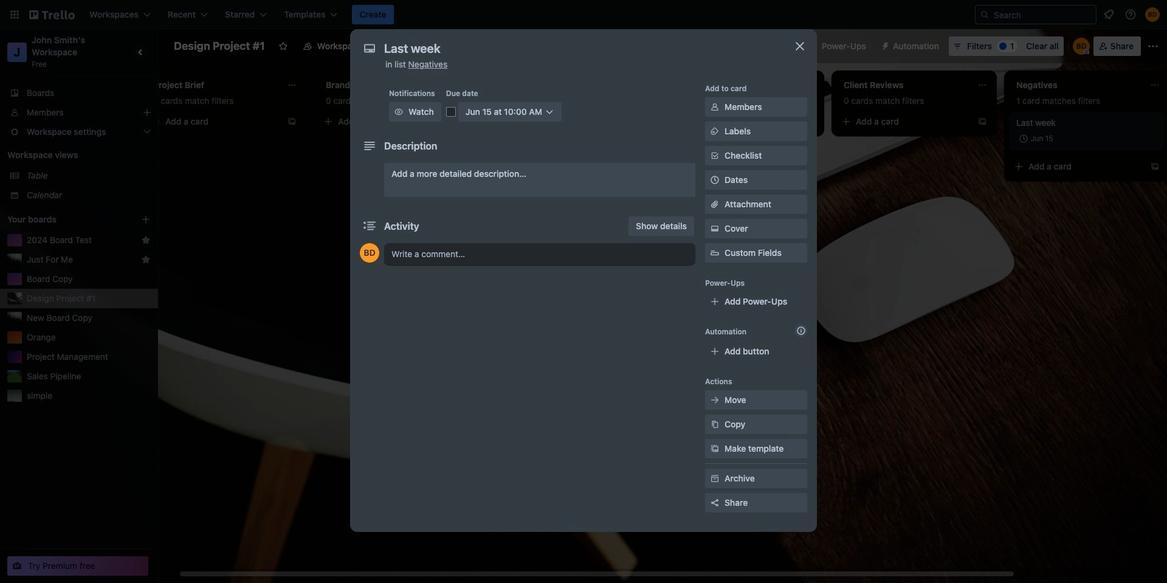 Task type: locate. For each thing, give the bounding box(es) containing it.
sm image
[[877, 36, 894, 54], [709, 125, 721, 137], [709, 394, 721, 406], [709, 443, 721, 455], [709, 473, 721, 485]]

barb dwyer (barbdwyer3) image right open information menu image
[[1146, 7, 1161, 22]]

1 horizontal spatial create from template… image
[[978, 117, 988, 127]]

create from template… image
[[805, 117, 815, 127], [978, 117, 988, 127]]

barb dwyer (barbdwyer3) image
[[1146, 7, 1161, 22], [1073, 38, 1090, 55]]

1 horizontal spatial create from template… image
[[460, 117, 470, 127]]

2 starred icon image from the top
[[141, 255, 151, 265]]

1 horizontal spatial barb dwyer (barbdwyer3) image
[[1146, 7, 1161, 22]]

0 horizontal spatial create from template… image
[[805, 117, 815, 127]]

0 vertical spatial barb dwyer (barbdwyer3) image
[[1146, 7, 1161, 22]]

search image
[[980, 10, 990, 19]]

0 vertical spatial starred icon image
[[141, 235, 151, 245]]

create from template… image
[[287, 117, 297, 127], [460, 117, 470, 127], [1151, 162, 1161, 172]]

barb dwyer (barbdwyer3) image
[[360, 243, 380, 263]]

1 create from template… image from the left
[[805, 117, 815, 127]]

barb dwyer (barbdwyer3) image down search field
[[1073, 38, 1090, 55]]

0 horizontal spatial barb dwyer (barbdwyer3) image
[[1073, 38, 1090, 55]]

starred icon image
[[141, 235, 151, 245], [141, 255, 151, 265]]

1 vertical spatial starred icon image
[[141, 255, 151, 265]]

1 vertical spatial barb dwyer (barbdwyer3) image
[[1073, 38, 1090, 55]]

2 create from template… image from the left
[[978, 117, 988, 127]]

1 starred icon image from the top
[[141, 235, 151, 245]]

None text field
[[378, 38, 780, 60]]

None checkbox
[[1017, 131, 1058, 146]]

sm image
[[709, 101, 721, 113], [393, 106, 405, 118], [709, 223, 721, 235], [709, 418, 721, 431]]



Task type: describe. For each thing, give the bounding box(es) containing it.
star or unstar board image
[[279, 41, 288, 51]]

show menu image
[[1148, 40, 1160, 52]]

primary element
[[0, 0, 1168, 29]]

Mark due date as complete checkbox
[[446, 107, 456, 117]]

Write a comment text field
[[384, 243, 696, 265]]

add board image
[[141, 215, 151, 224]]

close dialog image
[[793, 39, 808, 54]]

Board name text field
[[168, 36, 271, 56]]

open information menu image
[[1125, 9, 1137, 21]]

2 horizontal spatial create from template… image
[[1151, 162, 1161, 172]]

0 notifications image
[[1102, 7, 1117, 22]]

your boards with 9 items element
[[7, 212, 123, 227]]

Search field
[[990, 6, 1097, 23]]

0 horizontal spatial create from template… image
[[287, 117, 297, 127]]



Task type: vqa. For each thing, say whether or not it's contained in the screenshot.
the left "top"
no



